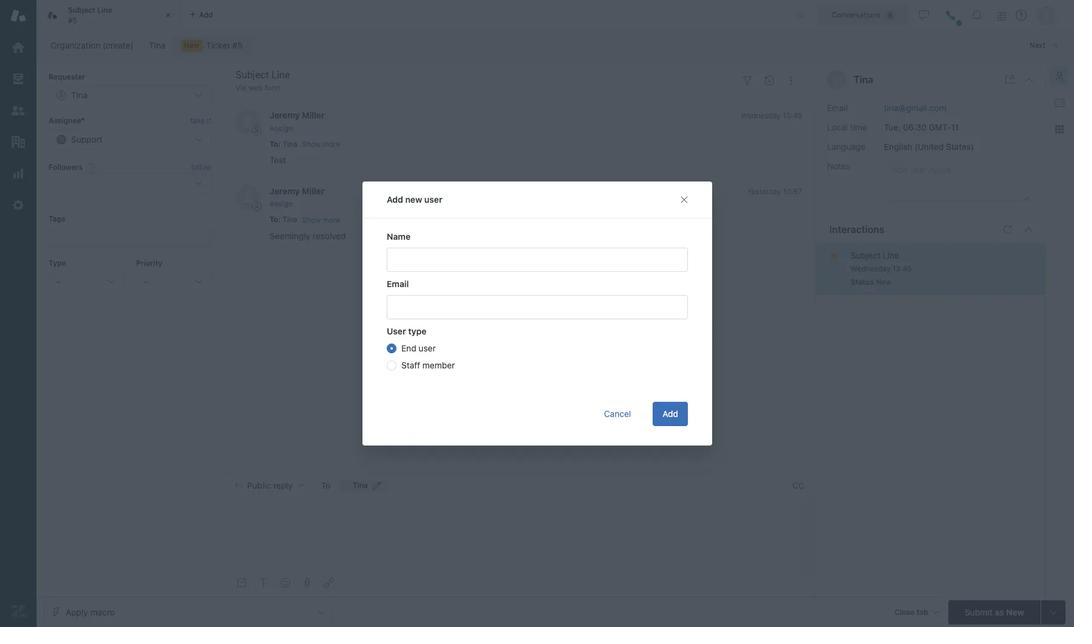 Task type: describe. For each thing, give the bounding box(es) containing it.
notes
[[827, 161, 850, 171]]

as
[[995, 607, 1004, 617]]

status
[[851, 277, 874, 286]]

wednesday 13:45
[[741, 111, 802, 120]]

organization
[[50, 40, 100, 50]]

conversations button
[[819, 5, 909, 25]]

events image
[[765, 76, 774, 85]]

organization (create) button
[[43, 37, 142, 54]]

new link
[[173, 37, 251, 54]]

follow
[[191, 163, 211, 172]]

to : tina show more test
[[270, 140, 340, 165]]

tina@gmail.com image
[[341, 481, 350, 491]]

to : tina show more seemingly resolved
[[270, 215, 346, 241]]

line for subject line wednesday 13:45 status new
[[883, 250, 899, 260]]

add new user dialog
[[362, 182, 712, 446]]

main element
[[0, 0, 36, 627]]

subject line #5
[[68, 6, 112, 25]]

staff
[[401, 360, 420, 370]]

add link (cmd k) image
[[324, 578, 334, 588]]

english
[[884, 141, 912, 152]]

zendesk image
[[10, 604, 26, 619]]

Wednesday 13:45 text field
[[741, 111, 802, 120]]

cc
[[793, 481, 805, 491]]

get started image
[[10, 39, 26, 55]]

tab containing subject line
[[36, 0, 182, 30]]

edit user image
[[373, 482, 381, 490]]

end
[[401, 343, 416, 353]]

jeremy miller link for seemingly
[[270, 186, 325, 196]]

type
[[408, 326, 426, 336]]

zendesk products image
[[998, 12, 1006, 20]]

(united
[[915, 141, 944, 152]]

organization (create)
[[50, 40, 134, 50]]

next
[[1030, 41, 1046, 50]]

10:57
[[783, 187, 802, 196]]

to for to : tina show more test
[[270, 140, 278, 149]]

jeremy miller assign for seemingly
[[270, 186, 325, 208]]

via
[[236, 83, 246, 92]]

views image
[[10, 71, 26, 87]]

- for priority
[[144, 276, 148, 287]]

close modal image
[[679, 195, 689, 205]]

yesterday 10:57
[[747, 187, 802, 196]]

add for add new user
[[387, 194, 403, 205]]

secondary element
[[36, 33, 1074, 58]]

show for test
[[302, 140, 321, 149]]

jeremy for test
[[270, 110, 300, 120]]

end user
[[401, 343, 436, 353]]

reporting image
[[10, 166, 26, 182]]

assign button for test
[[270, 123, 293, 134]]

- button for type
[[49, 272, 124, 291]]

tina link
[[141, 37, 173, 54]]

it
[[207, 116, 211, 125]]

staff member
[[401, 360, 455, 370]]

take it
[[190, 116, 211, 125]]

language
[[827, 141, 866, 152]]

more for seemingly resolved
[[323, 215, 340, 224]]

jeremy for seemingly resolved
[[270, 186, 300, 196]]

Add user notes text field
[[884, 160, 1031, 201]]

more for test
[[323, 140, 340, 149]]

yesterday
[[747, 187, 781, 196]]

Wednesday 13:45 text field
[[851, 264, 912, 273]]

jeremy miller assign for test
[[270, 110, 325, 133]]

Email field
[[387, 295, 688, 319]]

subject for subject line wednesday 13:45 status new
[[851, 250, 881, 260]]

add button
[[653, 402, 688, 426]]

11
[[951, 122, 959, 132]]

cc button
[[793, 481, 805, 492]]

test
[[270, 155, 286, 165]]

next button
[[1023, 36, 1065, 55]]

get help image
[[1016, 10, 1027, 21]]

tue,
[[884, 122, 901, 132]]

view more details image
[[1005, 75, 1015, 84]]

to for to
[[321, 481, 331, 491]]

avatar image for seemingly resolved
[[236, 185, 260, 210]]

new inside new link
[[184, 41, 200, 50]]

submit as new
[[965, 607, 1024, 617]]

Name field
[[387, 248, 688, 272]]

draft mode image
[[237, 578, 247, 588]]



Task type: locate. For each thing, give the bounding box(es) containing it.
email inside "add new user" 'dialog'
[[387, 279, 409, 289]]

1 horizontal spatial wednesday
[[851, 264, 891, 273]]

0 vertical spatial line
[[97, 6, 112, 15]]

assign for seemingly
[[270, 199, 293, 208]]

- button down priority
[[136, 272, 211, 291]]

type
[[49, 258, 66, 268]]

cancel
[[604, 409, 631, 419]]

1 vertical spatial email
[[387, 279, 409, 289]]

1 vertical spatial miller
[[302, 186, 325, 196]]

0 vertical spatial jeremy
[[270, 110, 300, 120]]

0 vertical spatial :
[[278, 140, 281, 149]]

email down 'name'
[[387, 279, 409, 289]]

show
[[302, 140, 321, 149], [302, 215, 321, 224]]

jeremy down test
[[270, 186, 300, 196]]

1 more from the top
[[323, 140, 340, 149]]

0 horizontal spatial email
[[387, 279, 409, 289]]

subject inside subject line #5
[[68, 6, 95, 15]]

2 - from the left
[[144, 276, 148, 287]]

avatar image for test
[[236, 110, 260, 134]]

2 more from the top
[[323, 215, 340, 224]]

wednesday
[[741, 111, 781, 120], [851, 264, 891, 273]]

:
[[278, 140, 281, 149], [278, 215, 281, 224]]

user right new
[[424, 194, 442, 205]]

to
[[270, 140, 278, 149], [270, 215, 278, 224], [321, 481, 331, 491]]

jeremy
[[270, 110, 300, 120], [270, 186, 300, 196]]

seemingly
[[270, 231, 310, 241]]

format text image
[[259, 578, 268, 588]]

0 vertical spatial add
[[387, 194, 403, 205]]

tina@gmail.com
[[884, 102, 947, 113]]

1 vertical spatial avatar image
[[236, 185, 260, 210]]

0 horizontal spatial subject
[[68, 6, 95, 15]]

new down wednesday 13:45 text box
[[876, 277, 891, 286]]

1 horizontal spatial line
[[883, 250, 899, 260]]

add new user
[[387, 194, 442, 205]]

add attachment image
[[302, 578, 312, 588]]

0 vertical spatial new
[[184, 41, 200, 50]]

add
[[387, 194, 403, 205], [662, 409, 678, 419]]

0 vertical spatial show more button
[[302, 139, 340, 150]]

: inside to : tina show more test
[[278, 140, 281, 149]]

subject up "#5"
[[68, 6, 95, 15]]

1 horizontal spatial subject
[[851, 250, 881, 260]]

subject line wednesday 13:45 status new
[[851, 250, 912, 286]]

take
[[190, 116, 205, 125]]

line up organization (create)
[[97, 6, 112, 15]]

line up wednesday 13:45 text box
[[883, 250, 899, 260]]

email up local
[[827, 102, 848, 113]]

follow button
[[191, 162, 211, 173]]

new right the tina link on the top of the page
[[184, 41, 200, 50]]

tina up time
[[854, 74, 874, 85]]

1 vertical spatial jeremy miller assign
[[270, 186, 325, 208]]

tina right tina@gmail.com icon
[[353, 481, 368, 490]]

0 vertical spatial jeremy miller assign
[[270, 110, 325, 133]]

form
[[265, 83, 281, 92]]

-
[[56, 276, 60, 287], [144, 276, 148, 287]]

1 vertical spatial jeremy
[[270, 186, 300, 196]]

1 vertical spatial show
[[302, 215, 321, 224]]

1 vertical spatial show more button
[[302, 215, 340, 226]]

2 jeremy miller assign from the top
[[270, 186, 325, 208]]

member
[[422, 360, 455, 370]]

miller up to : tina show more test
[[302, 110, 325, 120]]

jeremy miller link for test
[[270, 110, 325, 120]]

tina down close image in the top of the page
[[149, 40, 166, 50]]

tabs tab list
[[36, 0, 784, 30]]

to inside to : tina show more seemingly resolved
[[270, 215, 278, 224]]

: up test
[[278, 140, 281, 149]]

- down type
[[56, 276, 60, 287]]

: up seemingly
[[278, 215, 281, 224]]

2 show more button from the top
[[302, 215, 340, 226]]

1 horizontal spatial add
[[662, 409, 678, 419]]

1 vertical spatial :
[[278, 215, 281, 224]]

2 jeremy miller link from the top
[[270, 186, 325, 196]]

13:45
[[783, 111, 802, 120], [893, 264, 912, 273]]

- button for priority
[[136, 272, 211, 291]]

jeremy down form
[[270, 110, 300, 120]]

more
[[323, 140, 340, 149], [323, 215, 340, 224]]

0 horizontal spatial new
[[184, 41, 200, 50]]

0 vertical spatial avatar image
[[236, 110, 260, 134]]

tina inside to : tina show more seemingly resolved
[[283, 215, 297, 224]]

0 vertical spatial email
[[827, 102, 848, 113]]

wednesday down events icon
[[741, 111, 781, 120]]

states)
[[946, 141, 974, 152]]

1 assign button from the top
[[270, 123, 293, 134]]

1 vertical spatial wednesday
[[851, 264, 891, 273]]

subject up wednesday 13:45 text box
[[851, 250, 881, 260]]

1 vertical spatial add
[[662, 409, 678, 419]]

1 horizontal spatial email
[[827, 102, 848, 113]]

2 assign button from the top
[[270, 199, 293, 210]]

: for test
[[278, 140, 281, 149]]

to up seemingly
[[270, 215, 278, 224]]

conversationlabel log
[[223, 100, 814, 473]]

2 vertical spatial new
[[1006, 607, 1024, 617]]

cancel button
[[594, 402, 641, 426]]

tina up seemingly
[[283, 215, 297, 224]]

insert emojis image
[[281, 578, 290, 588]]

#5
[[68, 15, 77, 25]]

close image
[[162, 9, 174, 21]]

user type
[[387, 326, 426, 336]]

1 vertical spatial jeremy miller link
[[270, 186, 325, 196]]

assign up seemingly
[[270, 199, 293, 208]]

email
[[827, 102, 848, 113], [387, 279, 409, 289]]

2 horizontal spatial new
[[1006, 607, 1024, 617]]

1 horizontal spatial - button
[[136, 272, 211, 291]]

1 miller from the top
[[302, 110, 325, 120]]

user up staff member
[[418, 343, 436, 353]]

add inside button
[[662, 409, 678, 419]]

1 vertical spatial to
[[270, 215, 278, 224]]

knowledge image
[[1055, 98, 1065, 107]]

new
[[405, 194, 422, 205]]

: inside to : tina show more seemingly resolved
[[278, 215, 281, 224]]

0 vertical spatial to
[[270, 140, 278, 149]]

show more button for test
[[302, 139, 340, 150]]

2 jeremy from the top
[[270, 186, 300, 196]]

submit
[[965, 607, 993, 617]]

more inside to : tina show more seemingly resolved
[[323, 215, 340, 224]]

0 vertical spatial wednesday
[[741, 111, 781, 120]]

tina inside to : tina show more test
[[283, 140, 297, 149]]

1 vertical spatial assign button
[[270, 199, 293, 210]]

name
[[387, 231, 410, 242]]

priority
[[136, 258, 162, 268]]

assign
[[270, 124, 293, 133], [270, 199, 293, 208]]

2 avatar image from the top
[[236, 185, 260, 210]]

interactions
[[830, 224, 885, 235]]

1 horizontal spatial new
[[876, 277, 891, 286]]

tab
[[36, 0, 182, 30]]

2 assign from the top
[[270, 199, 293, 208]]

more inside to : tina show more test
[[323, 140, 340, 149]]

0 horizontal spatial wednesday
[[741, 111, 781, 120]]

jeremy miller assign
[[270, 110, 325, 133], [270, 186, 325, 208]]

wednesday up status
[[851, 264, 891, 273]]

- button
[[49, 272, 124, 291], [136, 272, 211, 291]]

tina inside secondary element
[[149, 40, 166, 50]]

miller
[[302, 110, 325, 120], [302, 186, 325, 196]]

0 horizontal spatial line
[[97, 6, 112, 15]]

admin image
[[10, 197, 26, 213]]

miller for seemingly
[[302, 186, 325, 196]]

subject for subject line #5
[[68, 6, 95, 15]]

jeremy miller link down test
[[270, 186, 325, 196]]

add for add
[[662, 409, 678, 419]]

2 vertical spatial to
[[321, 481, 331, 491]]

wednesday inside subject line wednesday 13:45 status new
[[851, 264, 891, 273]]

user
[[424, 194, 442, 205], [418, 343, 436, 353]]

assign button up seemingly
[[270, 199, 293, 210]]

customers image
[[10, 103, 26, 118]]

web
[[248, 83, 263, 92]]

1 vertical spatial more
[[323, 215, 340, 224]]

show more button
[[302, 139, 340, 150], [302, 215, 340, 226]]

0 vertical spatial more
[[323, 140, 340, 149]]

0 vertical spatial user
[[424, 194, 442, 205]]

1 vertical spatial new
[[876, 277, 891, 286]]

wednesday inside conversationlabel log
[[741, 111, 781, 120]]

1 - from the left
[[56, 276, 60, 287]]

add left new
[[387, 194, 403, 205]]

close image
[[1024, 75, 1034, 84]]

miller for test
[[302, 110, 325, 120]]

tue, 06:30 gmt-11
[[884, 122, 959, 132]]

local
[[827, 122, 848, 132]]

assign up test
[[270, 124, 293, 133]]

2 : from the top
[[278, 215, 281, 224]]

(create)
[[103, 40, 134, 50]]

show inside to : tina show more test
[[302, 140, 321, 149]]

miller up to : tina show more seemingly resolved
[[302, 186, 325, 196]]

tina
[[149, 40, 166, 50], [854, 74, 874, 85], [283, 140, 297, 149], [283, 215, 297, 224], [353, 481, 368, 490]]

to inside to : tina show more test
[[270, 140, 278, 149]]

line
[[97, 6, 112, 15], [883, 250, 899, 260]]

subject
[[68, 6, 95, 15], [851, 250, 881, 260]]

jeremy miller link down form
[[270, 110, 325, 120]]

subject inside subject line wednesday 13:45 status new
[[851, 250, 881, 260]]

jeremy miller link
[[270, 110, 325, 120], [270, 186, 325, 196]]

1 vertical spatial assign
[[270, 199, 293, 208]]

time
[[850, 122, 867, 132]]

0 horizontal spatial -
[[56, 276, 60, 287]]

new
[[184, 41, 200, 50], [876, 277, 891, 286], [1006, 607, 1024, 617]]

- for type
[[56, 276, 60, 287]]

customer context image
[[1055, 71, 1065, 81]]

local time
[[827, 122, 867, 132]]

new right as
[[1006, 607, 1024, 617]]

new inside subject line wednesday 13:45 status new
[[876, 277, 891, 286]]

line inside subject line wednesday 13:45 status new
[[883, 250, 899, 260]]

via web form
[[236, 83, 281, 92]]

show for seemingly
[[302, 215, 321, 224]]

gmt-
[[929, 122, 951, 132]]

0 vertical spatial subject
[[68, 6, 95, 15]]

jeremy miller assign up to : tina show more seemingly resolved
[[270, 186, 325, 208]]

0 vertical spatial assign button
[[270, 123, 293, 134]]

06:30
[[903, 122, 927, 132]]

add right cancel
[[662, 409, 678, 419]]

jeremy miller assign up to : tina show more test
[[270, 110, 325, 133]]

take it button
[[190, 115, 211, 127]]

to for to : tina show more seemingly resolved
[[270, 215, 278, 224]]

1 assign from the top
[[270, 124, 293, 133]]

to up test
[[270, 140, 278, 149]]

Subject field
[[233, 67, 734, 82]]

1 jeremy miller assign from the top
[[270, 110, 325, 133]]

organizations image
[[10, 134, 26, 150]]

resolved
[[313, 231, 346, 241]]

1 vertical spatial user
[[418, 343, 436, 353]]

1 horizontal spatial 13:45
[[893, 264, 912, 273]]

: for seemingly resolved
[[278, 215, 281, 224]]

assign for test
[[270, 124, 293, 133]]

show more button for seemingly
[[302, 215, 340, 226]]

zendesk support image
[[10, 8, 26, 24]]

line inside subject line #5
[[97, 6, 112, 15]]

0 horizontal spatial 13:45
[[783, 111, 802, 120]]

1 horizontal spatial -
[[144, 276, 148, 287]]

0 vertical spatial show
[[302, 140, 321, 149]]

assign button
[[270, 123, 293, 134], [270, 199, 293, 210]]

assign button up test
[[270, 123, 293, 134]]

0 vertical spatial jeremy miller link
[[270, 110, 325, 120]]

0 vertical spatial miller
[[302, 110, 325, 120]]

1 : from the top
[[278, 140, 281, 149]]

to left tina@gmail.com icon
[[321, 481, 331, 491]]

2 show from the top
[[302, 215, 321, 224]]

1 vertical spatial subject
[[851, 250, 881, 260]]

english (united states)
[[884, 141, 974, 152]]

assign button for seemingly resolved
[[270, 199, 293, 210]]

line for subject line #5
[[97, 6, 112, 15]]

apps image
[[1055, 124, 1065, 134]]

- down priority
[[144, 276, 148, 287]]

2 - button from the left
[[136, 272, 211, 291]]

1 jeremy from the top
[[270, 110, 300, 120]]

1 show more button from the top
[[302, 139, 340, 150]]

0 horizontal spatial add
[[387, 194, 403, 205]]

0 vertical spatial assign
[[270, 124, 293, 133]]

2 miller from the top
[[302, 186, 325, 196]]

1 vertical spatial 13:45
[[893, 264, 912, 273]]

13:45 inside subject line wednesday 13:45 status new
[[893, 264, 912, 273]]

show inside to : tina show more seemingly resolved
[[302, 215, 321, 224]]

user
[[387, 326, 406, 336]]

0 horizontal spatial - button
[[49, 272, 124, 291]]

1 vertical spatial line
[[883, 250, 899, 260]]

Yesterday 10:57 text field
[[747, 187, 802, 196]]

1 - button from the left
[[49, 272, 124, 291]]

tina up test
[[283, 140, 297, 149]]

0 vertical spatial 13:45
[[783, 111, 802, 120]]

avatar image
[[236, 110, 260, 134], [236, 185, 260, 210]]

1 show from the top
[[302, 140, 321, 149]]

1 jeremy miller link from the top
[[270, 110, 325, 120]]

1 avatar image from the top
[[236, 110, 260, 134]]

conversations
[[832, 10, 881, 19]]

13:45 inside conversationlabel log
[[783, 111, 802, 120]]

- button down type
[[49, 272, 124, 291]]



Task type: vqa. For each thing, say whether or not it's contained in the screenshot.
Zendesk
no



